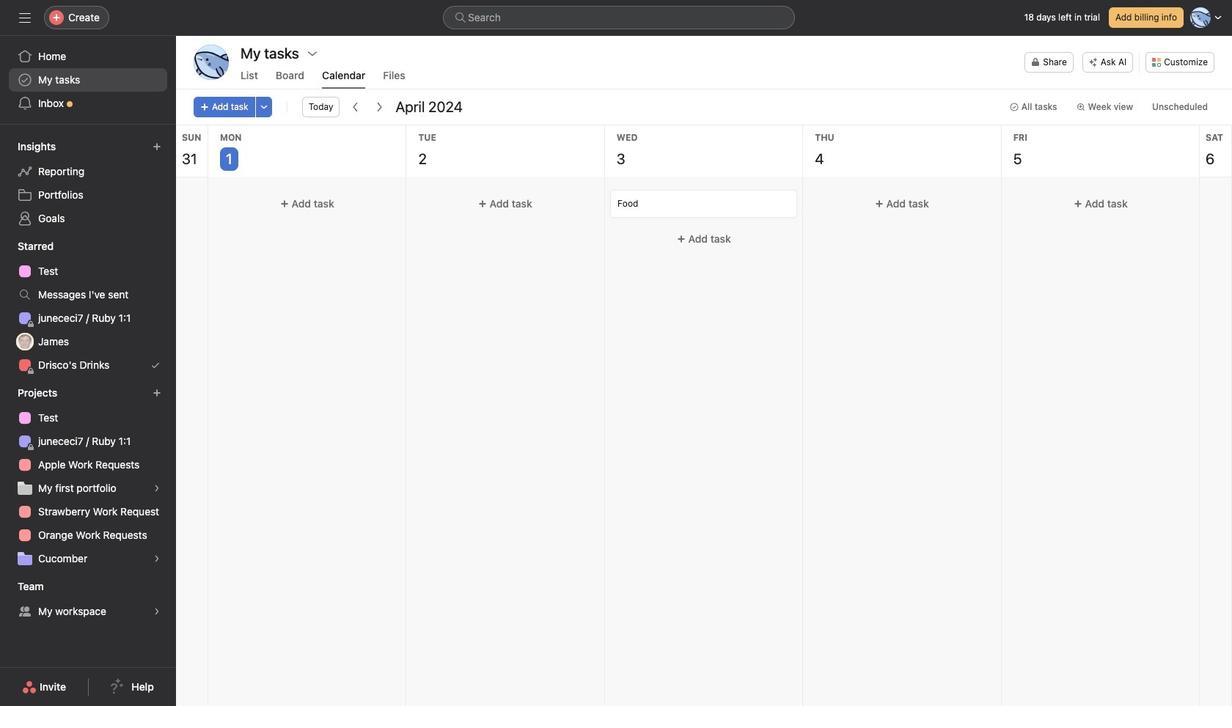 Task type: describe. For each thing, give the bounding box(es) containing it.
hide sidebar image
[[19, 12, 31, 23]]

next week image
[[374, 101, 385, 113]]

see details, my workspace image
[[153, 607, 161, 616]]

projects element
[[0, 380, 176, 574]]

previous week image
[[350, 101, 362, 113]]

more actions image
[[259, 103, 268, 111]]



Task type: vqa. For each thing, say whether or not it's contained in the screenshot.
MY WORKSPACE LINK to the bottom
no



Task type: locate. For each thing, give the bounding box(es) containing it.
view profile settings image
[[194, 45, 229, 80]]

starred element
[[0, 233, 176, 380]]

insights element
[[0, 133, 176, 233]]

global element
[[0, 36, 176, 124]]

see details, cucomber image
[[153, 554, 161, 563]]

see details, my first portfolio image
[[153, 484, 161, 493]]

teams element
[[0, 574, 176, 626]]

new insights image
[[153, 142, 161, 151]]

list box
[[443, 6, 795, 29]]

show options image
[[306, 48, 318, 59]]

new project or portfolio image
[[153, 389, 161, 398]]



